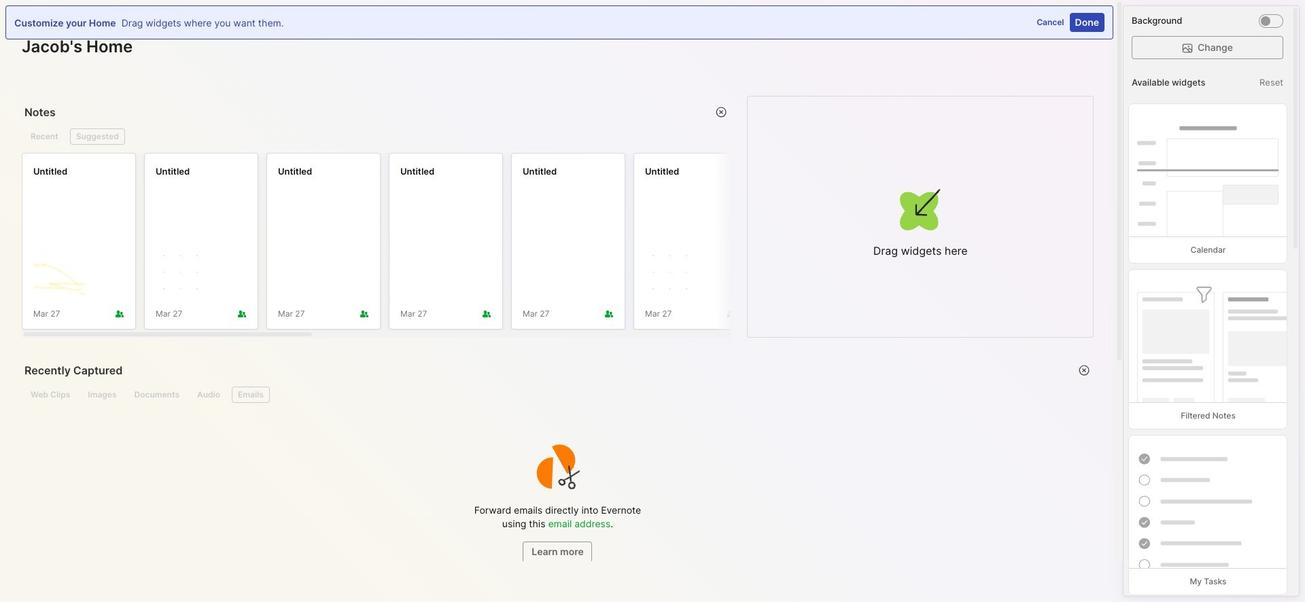 Task type: locate. For each thing, give the bounding box(es) containing it.
background image
[[1262, 16, 1271, 26]]



Task type: vqa. For each thing, say whether or not it's contained in the screenshot.
the Background "icon" at the right of the page
yes



